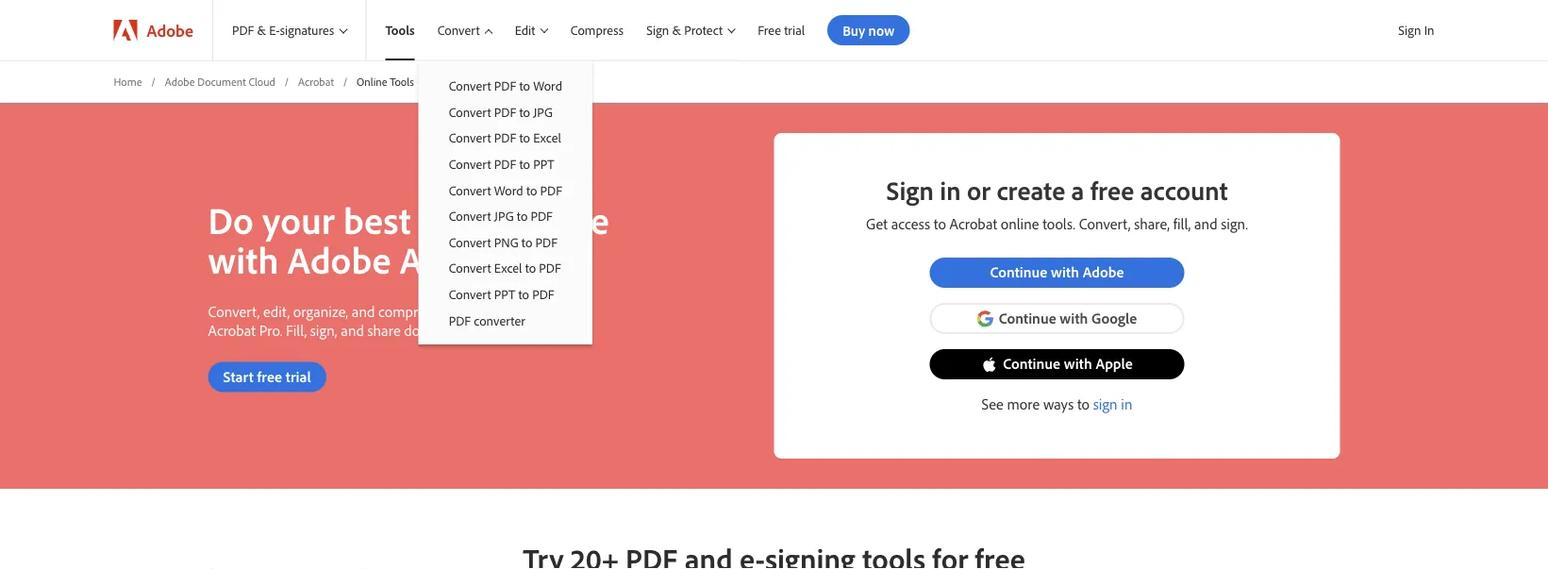 Task type: describe. For each thing, give the bounding box(es) containing it.
in inside sign in or create a free account get access to acrobat online tools. convert, share, fill, and sign.
[[940, 173, 961, 206]]

pdf down convert pdf to excel "link"
[[494, 156, 516, 172]]

& for pdf
[[257, 22, 266, 38]]

convert for convert word to pdf
[[449, 182, 491, 198]]

work
[[420, 195, 501, 243]]

pdf down convert png to pdf link
[[539, 260, 561, 276]]

sign in link
[[1094, 394, 1133, 413]]

convert word to pdf
[[449, 182, 563, 198]]

0 vertical spatial trial
[[785, 22, 805, 38]]

adobe link
[[95, 0, 212, 60]]

home link
[[114, 74, 142, 89]]

convert pdf to jpg link
[[419, 99, 593, 125]]

sign for &
[[647, 21, 669, 38]]

start free trial
[[223, 366, 311, 385]]

continue with apple link
[[930, 349, 1185, 379]]

acrobat inside 'convert, edit, organize, and compress pdf files with adobe acrobat pro. fill, sign, and share documents too.'
[[208, 320, 256, 339]]

continue with google link
[[930, 303, 1185, 334]]

organize,
[[293, 301, 348, 320]]

png
[[494, 234, 519, 250]]

convert for convert png to pdf
[[449, 234, 491, 250]]

sign for in
[[887, 173, 934, 206]]

edit
[[515, 21, 536, 38]]

get
[[867, 214, 888, 233]]

1 vertical spatial tools
[[390, 74, 414, 88]]

sign & protect
[[647, 21, 723, 38]]

1 horizontal spatial in
[[1122, 394, 1133, 413]]

edit button
[[496, 0, 552, 60]]

convert, edit, organize, and compress pdf files with adobe acrobat pro. fill, sign, and share documents too.
[[208, 301, 568, 339]]

sign in
[[1399, 22, 1435, 38]]

convert jpg to pdf
[[449, 208, 553, 224]]

documents
[[404, 320, 473, 339]]

0 horizontal spatial jpg
[[494, 208, 514, 224]]

sign,
[[310, 320, 338, 339]]

to for convert pdf to jpg
[[520, 103, 530, 120]]

convert ppt to pdf
[[449, 286, 555, 302]]

free
[[758, 22, 781, 38]]

files
[[470, 301, 494, 320]]

convert for convert jpg to pdf
[[449, 208, 491, 224]]

do
[[208, 195, 254, 243]]

fill,
[[1174, 214, 1191, 233]]

google
[[1092, 308, 1138, 327]]

to for convert excel to pdf
[[525, 260, 536, 276]]

pdf converter
[[449, 312, 525, 328]]

signatures
[[280, 22, 334, 38]]

apple
[[1096, 354, 1133, 373]]

adobe document cloud link
[[165, 74, 275, 89]]

too.
[[476, 320, 499, 339]]

word inside convert word to pdf link
[[494, 182, 524, 198]]

ways
[[1044, 394, 1074, 413]]

continue for continue with apple
[[1003, 354, 1061, 373]]

document
[[198, 74, 246, 88]]

tools.
[[1043, 214, 1076, 233]]

1 horizontal spatial ppt
[[533, 156, 555, 172]]

convert for convert pdf to ppt
[[449, 156, 491, 172]]

pdf down convert pdf to ppt link
[[540, 182, 563, 198]]

to for convert pdf to word
[[520, 77, 530, 94]]

start free trial link
[[208, 362, 326, 392]]

home
[[114, 74, 142, 88]]

free trial link
[[739, 0, 809, 60]]

more
[[1008, 394, 1040, 413]]

convert, inside sign in or create a free account get access to acrobat online tools. convert, share, fill, and sign.
[[1080, 214, 1131, 233]]

to inside sign in or create a free account get access to acrobat online tools. convert, share, fill, and sign.
[[934, 214, 947, 233]]

pdf right png
[[536, 234, 558, 250]]

convert pdf to jpg
[[449, 103, 553, 120]]

do your best work online with adobe acrobat
[[208, 195, 610, 282]]

pdf up the convert pdf to jpg link
[[494, 77, 516, 94]]

continue with google
[[999, 308, 1138, 327]]

adobe inside adobe link
[[147, 19, 193, 41]]

pdf & e-signatures button
[[213, 0, 366, 60]]

0 horizontal spatial trial
[[286, 366, 311, 385]]

fill,
[[286, 320, 307, 339]]

continue with apple
[[1003, 354, 1133, 373]]

and inside sign in or create a free account get access to acrobat online tools. convert, share, fill, and sign.
[[1195, 214, 1218, 233]]

sign in button
[[1395, 14, 1439, 46]]

adobe inside continue with adobe link
[[1083, 262, 1125, 281]]

tools inside tools link
[[386, 22, 415, 38]]

and right the organize, on the bottom left
[[352, 301, 375, 320]]

convert for convert
[[438, 21, 480, 38]]

and right sign,
[[341, 320, 364, 339]]

convert excel to pdf
[[449, 260, 561, 276]]

converter
[[474, 312, 525, 328]]

convert, inside 'convert, edit, organize, and compress pdf files with adobe acrobat pro. fill, sign, and share documents too.'
[[208, 301, 260, 320]]

free inside start free trial link
[[257, 366, 282, 385]]

in
[[1425, 22, 1435, 38]]

adobe inside adobe document cloud link
[[165, 74, 195, 88]]

convert excel to pdf link
[[419, 255, 593, 281]]

create
[[997, 173, 1066, 206]]

with for continue with adobe
[[1051, 262, 1080, 281]]

convert for convert ppt to pdf
[[449, 286, 491, 302]]

continue for continue with adobe
[[990, 262, 1048, 281]]

account
[[1141, 173, 1228, 206]]



Task type: locate. For each thing, give the bounding box(es) containing it.
continue
[[990, 262, 1048, 281], [999, 308, 1057, 327], [1003, 354, 1061, 373]]

pdf converter link
[[419, 307, 593, 333]]

adobe left document
[[165, 74, 195, 88]]

sign left protect
[[647, 21, 669, 38]]

pdf left too.
[[449, 312, 471, 328]]

to left sign
[[1078, 394, 1090, 413]]

convert for convert pdf to word
[[449, 77, 491, 94]]

0 horizontal spatial convert,
[[208, 301, 260, 320]]

0 horizontal spatial online
[[509, 195, 610, 243]]

to for convert png to pdf
[[522, 234, 533, 250]]

1 vertical spatial word
[[494, 182, 524, 198]]

free right "start"
[[257, 366, 282, 385]]

jpg down "convert pdf to word" link
[[533, 103, 553, 120]]

trial right 'free'
[[785, 22, 805, 38]]

excel down png
[[494, 260, 522, 276]]

1 vertical spatial continue
[[999, 308, 1057, 327]]

continue up the continue with google link
[[990, 262, 1048, 281]]

continue with adobe link
[[930, 257, 1185, 288]]

0 vertical spatial excel
[[533, 129, 561, 146]]

0 horizontal spatial sign
[[647, 21, 669, 38]]

0 horizontal spatial free
[[257, 366, 282, 385]]

adobe document cloud
[[165, 74, 275, 88]]

convert up convert ppt to pdf
[[449, 260, 491, 276]]

1 vertical spatial ppt
[[494, 286, 516, 302]]

1 horizontal spatial trial
[[785, 22, 805, 38]]

adobe inside "do your best work online with adobe acrobat"
[[288, 235, 391, 282]]

1 vertical spatial trial
[[286, 366, 311, 385]]

jpg
[[533, 103, 553, 120], [494, 208, 514, 224]]

pdf inside popup button
[[232, 22, 254, 38]]

start
[[223, 366, 254, 385]]

adobe up adobe document cloud
[[147, 19, 193, 41]]

continue down continue with adobe link
[[999, 308, 1057, 327]]

convert pdf to ppt link
[[419, 151, 593, 177]]

convert
[[438, 21, 480, 38], [449, 77, 491, 94], [449, 103, 491, 120], [449, 129, 491, 146], [449, 156, 491, 172], [449, 182, 491, 198], [449, 208, 491, 224], [449, 234, 491, 250], [449, 260, 491, 276], [449, 286, 491, 302]]

0 vertical spatial continue
[[990, 262, 1048, 281]]

with inside 'convert, edit, organize, and compress pdf files with adobe acrobat pro. fill, sign, and share documents too.'
[[497, 301, 525, 320]]

to right png
[[522, 234, 533, 250]]

group
[[419, 60, 593, 344]]

& left protect
[[673, 21, 681, 38]]

convert down "convert pdf to excel" in the top of the page
[[449, 156, 491, 172]]

convert pdf to ppt
[[449, 156, 555, 172]]

to inside "link"
[[520, 129, 530, 146]]

convert left png
[[449, 234, 491, 250]]

excel inside "link"
[[533, 129, 561, 146]]

word up the convert pdf to jpg link
[[533, 77, 563, 94]]

compress
[[379, 301, 437, 320]]

see
[[982, 394, 1004, 413]]

in
[[940, 173, 961, 206], [1122, 394, 1133, 413]]

your
[[262, 195, 335, 243]]

convert ppt to pdf link
[[419, 281, 593, 307]]

sign inside sign in or create a free account get access to acrobat online tools. convert, share, fill, and sign.
[[887, 173, 934, 206]]

to for convert ppt to pdf
[[519, 286, 529, 302]]

2 horizontal spatial sign
[[1399, 22, 1422, 38]]

convert png to pdf link
[[419, 229, 593, 255]]

ppt down convert excel to pdf link
[[494, 286, 516, 302]]

a
[[1072, 173, 1085, 206]]

to down the convert pdf to jpg link
[[520, 129, 530, 146]]

acrobat
[[298, 74, 334, 88], [950, 214, 998, 233], [400, 235, 524, 282], [208, 320, 256, 339]]

to for convert pdf to excel
[[520, 129, 530, 146]]

to up the convert pdf to jpg link
[[520, 77, 530, 94]]

convert up pdf converter
[[449, 286, 491, 302]]

to
[[520, 77, 530, 94], [520, 103, 530, 120], [520, 129, 530, 146], [520, 156, 530, 172], [527, 182, 537, 198], [517, 208, 528, 224], [934, 214, 947, 233], [522, 234, 533, 250], [525, 260, 536, 276], [519, 286, 529, 302], [1078, 394, 1090, 413]]

and right fill,
[[1195, 214, 1218, 233]]

0 horizontal spatial excel
[[494, 260, 522, 276]]

0 vertical spatial jpg
[[533, 103, 553, 120]]

sign up access
[[887, 173, 934, 206]]

0 vertical spatial word
[[533, 77, 563, 94]]

1 horizontal spatial word
[[533, 77, 563, 94]]

free
[[1091, 173, 1135, 206], [257, 366, 282, 385]]

&
[[673, 21, 681, 38], [257, 22, 266, 38]]

edit,
[[263, 301, 290, 320]]

acrobat link
[[298, 74, 334, 89]]

1 vertical spatial jpg
[[494, 208, 514, 224]]

trial down the fill,
[[286, 366, 311, 385]]

1 horizontal spatial &
[[673, 21, 681, 38]]

0 vertical spatial in
[[940, 173, 961, 206]]

cloud
[[249, 74, 275, 88]]

0 horizontal spatial ppt
[[494, 286, 516, 302]]

sign inside popup button
[[647, 21, 669, 38]]

convert left edit dropdown button on the top left
[[438, 21, 480, 38]]

with for continue with google
[[1060, 308, 1089, 327]]

convert pdf to excel link
[[419, 125, 593, 151]]

convert inside "link"
[[449, 129, 491, 146]]

excel
[[533, 129, 561, 146], [494, 260, 522, 276]]

convert down convert pdf to jpg at top left
[[449, 129, 491, 146]]

pdf left e-
[[232, 22, 254, 38]]

1 vertical spatial free
[[257, 366, 282, 385]]

continue up more
[[1003, 354, 1061, 373]]

share,
[[1135, 214, 1170, 233]]

best
[[344, 195, 411, 243]]

pro.
[[259, 320, 283, 339]]

1 vertical spatial excel
[[494, 260, 522, 276]]

online
[[357, 74, 388, 88]]

e-
[[269, 22, 280, 38]]

convert for convert pdf to jpg
[[449, 103, 491, 120]]

online inside sign in or create a free account get access to acrobat online tools. convert, share, fill, and sign.
[[1001, 214, 1040, 233]]

1 vertical spatial convert,
[[208, 301, 260, 320]]

acrobat inside sign in or create a free account get access to acrobat online tools. convert, share, fill, and sign.
[[950, 214, 998, 233]]

word
[[533, 77, 563, 94], [494, 182, 524, 198]]

with for continue with apple
[[1064, 354, 1093, 373]]

sign.
[[1222, 214, 1249, 233]]

to up png
[[517, 208, 528, 224]]

pdf down convert word to pdf link
[[531, 208, 553, 224]]

tools right online
[[390, 74, 414, 88]]

sign inside button
[[1399, 22, 1422, 38]]

0 vertical spatial tools
[[386, 22, 415, 38]]

compress
[[571, 21, 624, 38]]

pdf & e-signatures
[[232, 22, 334, 38]]

convert,
[[1080, 214, 1131, 233], [208, 301, 260, 320]]

convert, down a
[[1080, 214, 1131, 233]]

0 vertical spatial convert,
[[1080, 214, 1131, 233]]

with inside "do your best work online with adobe acrobat"
[[208, 235, 279, 282]]

to for convert pdf to ppt
[[520, 156, 530, 172]]

1 horizontal spatial sign
[[887, 173, 934, 206]]

sign
[[1094, 394, 1118, 413]]

free inside sign in or create a free account get access to acrobat online tools. convert, share, fill, and sign.
[[1091, 173, 1135, 206]]

pdf inside 'convert, edit, organize, and compress pdf files with adobe acrobat pro. fill, sign, and share documents too.'
[[441, 301, 466, 320]]

acrobat inside "do your best work online with adobe acrobat"
[[400, 235, 524, 282]]

1 vertical spatial in
[[1122, 394, 1133, 413]]

to down convert png to pdf link
[[525, 260, 536, 276]]

adobe right converter
[[528, 301, 568, 320]]

in right sign
[[1122, 394, 1133, 413]]

2 vertical spatial continue
[[1003, 354, 1061, 373]]

tools up online tools
[[386, 22, 415, 38]]

to down convert pdf to excel "link"
[[520, 156, 530, 172]]

word down convert pdf to ppt link
[[494, 182, 524, 198]]

1 horizontal spatial convert,
[[1080, 214, 1131, 233]]

excel down the convert pdf to jpg link
[[533, 129, 561, 146]]

adobe up 'google'
[[1083, 262, 1125, 281]]

tools
[[386, 22, 415, 38], [390, 74, 414, 88]]

and
[[1195, 214, 1218, 233], [352, 301, 375, 320], [341, 320, 364, 339]]

sign
[[647, 21, 669, 38], [1399, 22, 1422, 38], [887, 173, 934, 206]]

pdf down "convert pdf to word" link
[[494, 103, 516, 120]]

pdf
[[232, 22, 254, 38], [494, 77, 516, 94], [494, 103, 516, 120], [494, 129, 516, 146], [494, 156, 516, 172], [540, 182, 563, 198], [531, 208, 553, 224], [536, 234, 558, 250], [539, 260, 561, 276], [533, 286, 555, 302], [441, 301, 466, 320], [449, 312, 471, 328]]

continue for continue with google
[[999, 308, 1057, 327]]

jpg down convert word to pdf link
[[494, 208, 514, 224]]

protect
[[685, 21, 723, 38]]

adobe inside 'convert, edit, organize, and compress pdf files with adobe acrobat pro. fill, sign, and share documents too.'
[[528, 301, 568, 320]]

convert word to pdf link
[[419, 177, 593, 203]]

0 vertical spatial free
[[1091, 173, 1135, 206]]

convert up convert pdf to jpg at top left
[[449, 77, 491, 94]]

convert up "convert pdf to excel" in the top of the page
[[449, 103, 491, 120]]

0 horizontal spatial &
[[257, 22, 266, 38]]

group containing convert pdf to word
[[419, 60, 593, 344]]

1 horizontal spatial online
[[1001, 214, 1040, 233]]

convert up the convert jpg to pdf
[[449, 182, 491, 198]]

adobe up the organize, on the bottom left
[[288, 235, 391, 282]]

to down convert excel to pdf link
[[519, 286, 529, 302]]

sign for in
[[1399, 22, 1422, 38]]

pdf down the convert pdf to jpg link
[[494, 129, 516, 146]]

to down "convert pdf to word" link
[[520, 103, 530, 120]]

continue with adobe
[[990, 262, 1125, 281]]

share
[[368, 320, 401, 339]]

free right a
[[1091, 173, 1135, 206]]

to for convert jpg to pdf
[[517, 208, 528, 224]]

convert for convert excel to pdf
[[449, 260, 491, 276]]

see more ways to sign in
[[982, 394, 1133, 413]]

or
[[967, 173, 991, 206]]

sign & protect button
[[628, 0, 739, 60]]

convert button
[[419, 0, 496, 60]]

pdf down convert excel to pdf link
[[533, 286, 555, 302]]

to down convert pdf to ppt link
[[527, 182, 537, 198]]

convert, left edit,
[[208, 301, 260, 320]]

sign in or create a free account get access to acrobat online tools. convert, share, fill, and sign.
[[867, 173, 1249, 233]]

compress link
[[552, 0, 628, 60]]

convert pdf to word
[[449, 77, 563, 94]]

convert inside popup button
[[438, 21, 480, 38]]

convert png to pdf
[[449, 234, 558, 250]]

access
[[892, 214, 931, 233]]

1 horizontal spatial excel
[[533, 129, 561, 146]]

& left e-
[[257, 22, 266, 38]]

free trial
[[758, 22, 805, 38]]

word inside "convert pdf to word" link
[[533, 77, 563, 94]]

online tools
[[357, 74, 414, 88]]

with
[[208, 235, 279, 282], [1051, 262, 1080, 281], [497, 301, 525, 320], [1060, 308, 1089, 327], [1064, 354, 1093, 373]]

0 horizontal spatial in
[[940, 173, 961, 206]]

online inside "do your best work online with adobe acrobat"
[[509, 195, 610, 243]]

1 horizontal spatial free
[[1091, 173, 1135, 206]]

0 horizontal spatial word
[[494, 182, 524, 198]]

pdf left files
[[441, 301, 466, 320]]

tools link
[[367, 0, 419, 60]]

ppt
[[533, 156, 555, 172], [494, 286, 516, 302]]

to for convert word to pdf
[[527, 182, 537, 198]]

0 vertical spatial ppt
[[533, 156, 555, 172]]

convert pdf to word link
[[419, 73, 593, 99]]

sign left in
[[1399, 22, 1422, 38]]

1 horizontal spatial jpg
[[533, 103, 553, 120]]

ppt down convert pdf to excel "link"
[[533, 156, 555, 172]]

convert jpg to pdf link
[[419, 203, 593, 229]]

& for sign
[[673, 21, 681, 38]]

convert for convert pdf to excel
[[449, 129, 491, 146]]

convert up the convert png to pdf
[[449, 208, 491, 224]]

convert pdf to excel
[[449, 129, 561, 146]]

in left or
[[940, 173, 961, 206]]

to right access
[[934, 214, 947, 233]]



Task type: vqa. For each thing, say whether or not it's contained in the screenshot.
in to the bottom
yes



